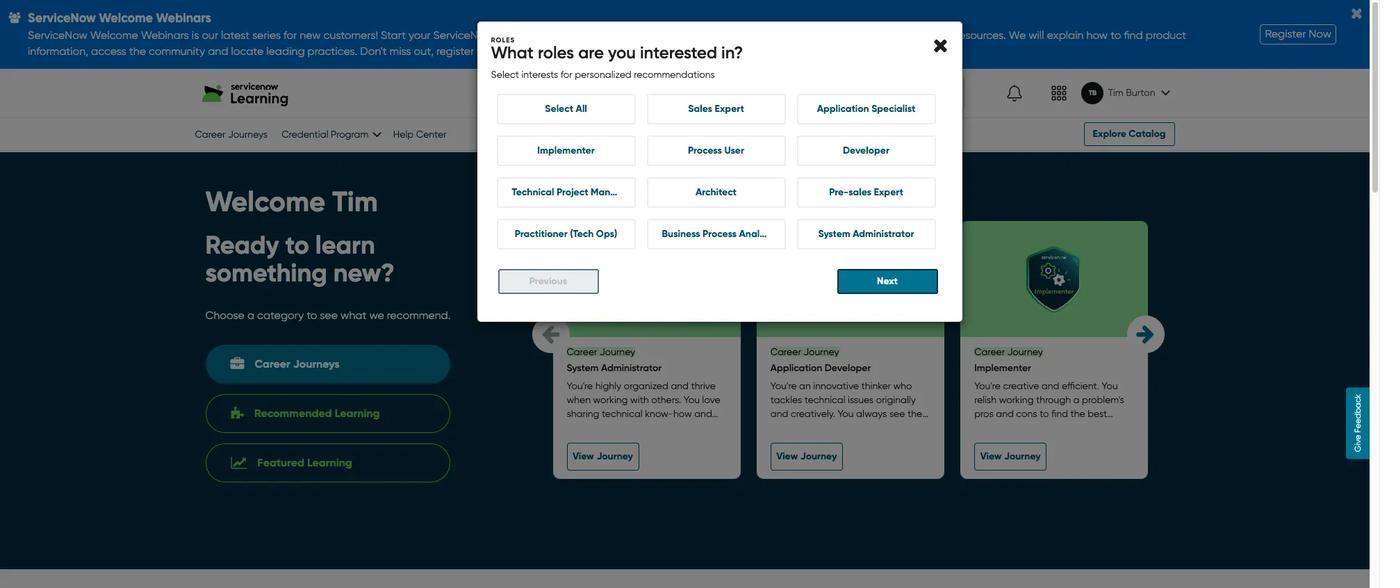 Task type: locate. For each thing, give the bounding box(es) containing it.
and up 'answer'
[[996, 408, 1014, 419]]

journey up highly
[[600, 346, 636, 358]]

journey for career journey implementer you're creative and efficient. you relish working through a problem's pros and cons to find the best answer for everyone, and you know give and take is part of the process. view journey
[[1008, 346, 1043, 358]]

0 horizontal spatial implementer
[[538, 145, 595, 157]]

view down "give"
[[981, 451, 1002, 463]]

career journeys button
[[205, 345, 450, 384]]

pros
[[975, 408, 994, 419]]

working down highly
[[593, 394, 628, 406]]

and up through
[[1042, 381, 1060, 392]]

line chart image
[[231, 456, 247, 470]]

view inside career journey implementer you're creative and efficient. you relish working through a problem's pros and cons to find the best answer for everyone, and you know give and take is part of the process. view journey
[[981, 451, 1002, 463]]

0 vertical spatial career journeys
[[195, 129, 268, 140]]

system inside career journey system administrator you're highly organized and thrive when working with others. you love sharing technical know-how and building relationships. you're the leader keeping everyone on track. view journey
[[567, 362, 599, 374]]

you down issues at bottom
[[838, 408, 854, 419]]

1 horizontal spatial you
[[846, 422, 862, 433]]

view journey link down possibilities,
[[771, 443, 843, 471]]

ops)
[[596, 228, 618, 240]]

for right "interests"
[[561, 69, 573, 80]]

2 horizontal spatial view
[[981, 451, 1002, 463]]

0 vertical spatial you
[[1102, 381, 1118, 392]]

1 horizontal spatial working
[[999, 394, 1034, 406]]

you
[[608, 43, 636, 63], [846, 422, 862, 433], [1089, 422, 1105, 433]]

you're inside career journey implementer you're creative and efficient. you relish working through a problem's pros and cons to find the best answer for everyone, and you know give and take is part of the process. view journey
[[975, 381, 1001, 392]]

developer inside "career journey application developer you're an innovative thinker who tackles technical issues originally and creatively. you always see the possibilities, and you trust your limitless problem solving imagination."
[[825, 362, 871, 374]]

1 working from the left
[[593, 394, 628, 406]]

working down creative
[[999, 394, 1034, 406]]

0 horizontal spatial journeys
[[228, 129, 268, 140]]

1 horizontal spatial view journey link
[[771, 443, 843, 471]]

technical down innovative
[[805, 394, 846, 406]]

0 horizontal spatial a
[[247, 309, 255, 322]]

for up take
[[1009, 422, 1021, 433]]

0 horizontal spatial you
[[608, 43, 636, 63]]

1 horizontal spatial technical
[[805, 394, 846, 406]]

1 view journey link from the left
[[567, 443, 639, 471]]

building
[[567, 422, 602, 433]]

track.
[[693, 436, 718, 447]]

1 vertical spatial select
[[545, 103, 574, 115]]

view journey link down 'answer'
[[975, 443, 1047, 471]]

you're up tackles
[[771, 381, 797, 392]]

1 horizontal spatial you
[[838, 408, 854, 419]]

1 vertical spatial a
[[1074, 394, 1080, 406]]

1 horizontal spatial select
[[545, 103, 574, 115]]

2 horizontal spatial you
[[1089, 422, 1105, 433]]

register now
[[1266, 27, 1332, 41]]

1 vertical spatial you
[[684, 394, 700, 406]]

technical project manager
[[512, 187, 632, 198]]

the down the originally
[[908, 408, 923, 419]]

1 horizontal spatial view
[[777, 451, 798, 463]]

1 vertical spatial administrator
[[601, 362, 662, 374]]

0 vertical spatial expert
[[715, 103, 744, 115]]

an
[[800, 381, 811, 392]]

select all link
[[497, 94, 636, 125]]

view journey link down building
[[567, 443, 639, 471]]

working
[[593, 394, 628, 406], [999, 394, 1034, 406]]

system up highly
[[567, 362, 599, 374]]

with
[[631, 394, 649, 406]]

highly
[[596, 381, 622, 392]]

sales
[[688, 103, 713, 115]]

application specialist
[[817, 103, 916, 115]]

2 working from the left
[[999, 394, 1034, 406]]

implementer down select all link
[[538, 145, 595, 157]]

0 horizontal spatial technical
[[602, 408, 643, 419]]

choose
[[205, 309, 245, 322]]

0 vertical spatial for
[[561, 69, 573, 80]]

select inside select all link
[[545, 103, 574, 115]]

center
[[416, 129, 447, 140]]

1 vertical spatial developer
[[825, 362, 871, 374]]

2 vertical spatial you
[[838, 408, 854, 419]]

application specialist link
[[797, 94, 936, 125]]

0 horizontal spatial view
[[573, 451, 594, 463]]

(tech
[[570, 228, 594, 240]]

for inside roles what roles are you interested in? select interests for personalized recommendations
[[561, 69, 573, 80]]

others.
[[652, 394, 682, 406]]

now
[[1309, 27, 1332, 41]]

career inside the register now banner
[[195, 129, 226, 140]]

expert inside sales expert link
[[715, 103, 744, 115]]

specialist
[[872, 103, 916, 115]]

application up developer link
[[817, 103, 869, 115]]

know-
[[645, 408, 674, 419]]

0 horizontal spatial see
[[320, 309, 338, 322]]

1 vertical spatial implementer
[[975, 362, 1032, 374]]

the inside career journey system administrator you're highly organized and thrive when working with others. you love sharing technical know-how and building relationships. you're the leader keeping everyone on track. view journey
[[694, 422, 709, 433]]

application
[[817, 103, 869, 115], [771, 362, 823, 374]]

welcome tim
[[205, 185, 378, 219]]

recommended
[[254, 407, 332, 420]]

journey up innovative
[[804, 346, 839, 358]]

developer up innovative
[[825, 362, 871, 374]]

0 horizontal spatial working
[[593, 394, 628, 406]]

journey
[[600, 346, 636, 358], [804, 346, 839, 358], [1008, 346, 1043, 358], [597, 451, 633, 463], [801, 451, 837, 463], [1005, 451, 1041, 463]]

view journey link for implementer
[[975, 443, 1047, 471]]

project
[[557, 187, 588, 198]]

to down welcome tim
[[285, 230, 309, 260]]

you up the problem's at the bottom
[[1102, 381, 1118, 392]]

view down leader
[[573, 451, 594, 463]]

you up personalized
[[608, 43, 636, 63]]

1 vertical spatial see
[[890, 408, 905, 419]]

interested
[[640, 43, 717, 63]]

1 vertical spatial application
[[771, 362, 823, 374]]

technical
[[805, 394, 846, 406], [602, 408, 643, 419]]

you up the how
[[684, 394, 700, 406]]

1 horizontal spatial for
[[1009, 422, 1021, 433]]

3 view from the left
[[981, 451, 1002, 463]]

0 vertical spatial application
[[817, 103, 869, 115]]

explore
[[1093, 128, 1127, 140]]

through
[[1037, 394, 1071, 406]]

application inside "career journey application developer you're an innovative thinker who tackles technical issues originally and creatively. you always see the possibilities, and you trust your limitless problem solving imagination."
[[771, 362, 823, 374]]

next
[[877, 275, 898, 287]]

0 horizontal spatial expert
[[715, 103, 744, 115]]

0 vertical spatial process
[[688, 145, 722, 157]]

career
[[195, 129, 226, 140], [567, 346, 598, 358], [771, 346, 801, 358], [975, 346, 1005, 358], [255, 357, 290, 371]]

the
[[908, 408, 923, 419], [1071, 408, 1086, 419], [694, 422, 709, 433], [1080, 436, 1095, 447]]

career inside career journey system administrator you're highly organized and thrive when working with others. you love sharing technical know-how and building relationships. you're the leader keeping everyone on track. view journey
[[567, 346, 598, 358]]

to
[[285, 230, 309, 260], [307, 309, 317, 322], [1040, 408, 1049, 419]]

view journey
[[777, 451, 837, 463]]

technical inside "career journey application developer you're an innovative thinker who tackles technical issues originally and creatively. you always see the possibilities, and you trust your limitless problem solving imagination."
[[805, 394, 846, 406]]

0 vertical spatial select
[[491, 69, 519, 80]]

problem
[[807, 436, 844, 447]]

see up your
[[890, 408, 905, 419]]

0 vertical spatial administrator
[[853, 228, 914, 240]]

help center link
[[393, 129, 447, 140]]

process left analyst
[[703, 228, 737, 240]]

how
[[674, 408, 692, 419]]

2 horizontal spatial you
[[1102, 381, 1118, 392]]

category
[[257, 309, 304, 322]]

a
[[247, 309, 255, 322], [1074, 394, 1080, 406]]

journey inside "career journey application developer you're an innovative thinker who tackles technical issues originally and creatively. you always see the possibilities, and you trust your limitless problem solving imagination."
[[804, 346, 839, 358]]

journey down problem
[[801, 451, 837, 463]]

see left what
[[320, 309, 338, 322]]

0 vertical spatial implementer
[[538, 145, 595, 157]]

to right category
[[307, 309, 317, 322]]

learning for featured learning
[[307, 456, 352, 469]]

when
[[567, 394, 591, 406]]

1 vertical spatial technical
[[602, 408, 643, 419]]

you're up when
[[567, 381, 593, 392]]

system down pre-
[[819, 228, 851, 240]]

you up solving
[[846, 422, 862, 433]]

1 horizontal spatial a
[[1074, 394, 1080, 406]]

1 vertical spatial process
[[703, 228, 737, 240]]

1 vertical spatial for
[[1009, 422, 1021, 433]]

learning
[[335, 407, 380, 420], [307, 456, 352, 469]]

administrator
[[853, 228, 914, 240], [601, 362, 662, 374]]

select inside roles what roles are you interested in? select interests for personalized recommendations
[[491, 69, 519, 80]]

relish
[[975, 394, 997, 406]]

efficient.
[[1062, 381, 1100, 392]]

1 vertical spatial career journeys
[[255, 357, 340, 371]]

to inside career journey implementer you're creative and efficient. you relish working through a problem's pros and cons to find the best answer for everyone, and you know give and take is part of the process. view journey
[[1040, 408, 1049, 419]]

0 horizontal spatial view journey link
[[567, 443, 639, 471]]

sharing
[[567, 408, 600, 419]]

practitioner (tech ops) link
[[497, 219, 636, 250]]

learning inside 'button'
[[335, 407, 380, 420]]

view down limitless
[[777, 451, 798, 463]]

application up an
[[771, 362, 823, 374]]

0 vertical spatial to
[[285, 230, 309, 260]]

learning down 'career journeys' button
[[335, 407, 380, 420]]

roles
[[491, 36, 515, 44], [538, 43, 574, 63]]

a down efficient. on the bottom
[[1074, 394, 1080, 406]]

roles what roles are you interested in? select interests for personalized recommendations
[[491, 36, 743, 80]]

journeys inside button
[[293, 357, 340, 371]]

0 vertical spatial system
[[819, 228, 851, 240]]

creatively.
[[791, 408, 836, 419]]

0 vertical spatial journeys
[[228, 129, 268, 140]]

application inside 'application specialist' link
[[817, 103, 869, 115]]

is
[[1038, 436, 1044, 447]]

answer
[[975, 422, 1007, 433]]

learning inside button
[[307, 456, 352, 469]]

a right choose
[[247, 309, 255, 322]]

implementer inside career journey implementer you're creative and efficient. you relish working through a problem's pros and cons to find the best answer for everyone, and you know give and take is part of the process. view journey
[[975, 362, 1032, 374]]

explore catalog link
[[1084, 123, 1175, 146]]

view journey link
[[567, 443, 639, 471], [771, 443, 843, 471], [975, 443, 1047, 471]]

you down best at the bottom right of the page
[[1089, 422, 1105, 433]]

1 horizontal spatial implementer
[[975, 362, 1032, 374]]

pre-sales expert
[[829, 187, 904, 198]]

implementer up creative
[[975, 362, 1032, 374]]

0 horizontal spatial for
[[561, 69, 573, 80]]

and down tackles
[[771, 408, 789, 419]]

0 vertical spatial developer
[[843, 145, 890, 157]]

1 horizontal spatial journeys
[[293, 357, 340, 371]]

you're up relish at the right bottom of the page
[[975, 381, 1001, 392]]

2 view journey link from the left
[[771, 443, 843, 471]]

select left all
[[545, 103, 574, 115]]

next link
[[837, 269, 938, 294]]

practitioner (tech ops)
[[515, 228, 618, 240]]

your
[[887, 422, 906, 433]]

technical up relationships.
[[602, 408, 643, 419]]

learn
[[316, 230, 375, 260]]

0 horizontal spatial administrator
[[601, 362, 662, 374]]

administrator down pre-sales expert link at right
[[853, 228, 914, 240]]

3 view journey link from the left
[[975, 443, 1047, 471]]

0 horizontal spatial you
[[684, 394, 700, 406]]

1 horizontal spatial expert
[[874, 187, 904, 198]]

process left user
[[688, 145, 722, 157]]

career journey badge_developer_default2.svg image
[[817, 246, 884, 313]]

a inside career journey implementer you're creative and efficient. you relish working through a problem's pros and cons to find the best answer for everyone, and you know give and take is part of the process. view journey
[[1074, 394, 1080, 406]]

working inside career journey implementer you're creative and efficient. you relish working through a problem's pros and cons to find the best answer for everyone, and you know give and take is part of the process. view journey
[[999, 394, 1034, 406]]

2 horizontal spatial view journey link
[[975, 443, 1047, 471]]

1 vertical spatial to
[[307, 309, 317, 322]]

0 horizontal spatial system
[[567, 362, 599, 374]]

implementer
[[538, 145, 595, 157], [975, 362, 1032, 374]]

career journey badge_implementer_default2.svg image
[[1021, 246, 1088, 313]]

administrator up organized
[[601, 362, 662, 374]]

0 vertical spatial learning
[[335, 407, 380, 420]]

business process analyst
[[662, 228, 773, 240]]

trust
[[865, 422, 885, 433]]

featured learning
[[257, 456, 352, 469]]

journey up creative
[[1008, 346, 1043, 358]]

learning right featured
[[307, 456, 352, 469]]

you inside "career journey application developer you're an innovative thinker who tackles technical issues originally and creatively. you always see the possibilities, and you trust your limitless problem solving imagination."
[[838, 408, 854, 419]]

and up 'others.' on the bottom
[[671, 381, 689, 392]]

business
[[662, 228, 700, 240]]

1 vertical spatial system
[[567, 362, 599, 374]]

0 vertical spatial technical
[[805, 394, 846, 406]]

select down what
[[491, 69, 519, 80]]

1 vertical spatial expert
[[874, 187, 904, 198]]

the up track.
[[694, 422, 709, 433]]

to up everyone,
[[1040, 408, 1049, 419]]

ready
[[205, 230, 279, 260]]

system
[[819, 228, 851, 240], [567, 362, 599, 374]]

1 view from the left
[[573, 451, 594, 463]]

1 horizontal spatial see
[[890, 408, 905, 419]]

process inside 'link'
[[703, 228, 737, 240]]

welcome
[[205, 185, 326, 219]]

career inside "career journey application developer you're an innovative thinker who tackles technical issues originally and creatively. you always see the possibilities, and you trust your limitless problem solving imagination."
[[771, 346, 801, 358]]

1 horizontal spatial system
[[819, 228, 851, 240]]

developer down 'application specialist' link
[[843, 145, 890, 157]]

choose a category to see what we recommend.
[[205, 309, 451, 322]]

the inside "career journey application developer you're an innovative thinker who tackles technical issues originally and creatively. you always see the possibilities, and you trust your limitless problem solving imagination."
[[908, 408, 923, 419]]

1 vertical spatial journeys
[[293, 357, 340, 371]]

1 horizontal spatial roles
[[538, 43, 574, 63]]

developer
[[843, 145, 890, 157], [825, 362, 871, 374]]

1 vertical spatial learning
[[307, 456, 352, 469]]

0 horizontal spatial select
[[491, 69, 519, 80]]

process user link
[[647, 136, 786, 166]]

puzzle piece image
[[231, 407, 244, 421]]

2 vertical spatial to
[[1040, 408, 1049, 419]]

career inside career journey implementer you're creative and efficient. you relish working through a problem's pros and cons to find the best answer for everyone, and you know give and take is part of the process. view journey
[[975, 346, 1005, 358]]

career for system
[[567, 346, 598, 358]]



Task type: vqa. For each thing, say whether or not it's contained in the screenshot.
THE POST YOUR FIRST COMMENT IN THE RISEUP FORUM icon at the right bottom of the page
no



Task type: describe. For each thing, give the bounding box(es) containing it.
and up of
[[1069, 422, 1086, 433]]

register now banner
[[0, 0, 1370, 153]]

new?
[[334, 258, 395, 288]]

you inside career journey implementer you're creative and efficient. you relish working through a problem's pros and cons to find the best answer for everyone, and you know give and take is part of the process. view journey
[[1102, 381, 1118, 392]]

sales
[[849, 187, 872, 198]]

ready to learn something new?
[[205, 230, 395, 288]]

everyone
[[636, 436, 677, 447]]

career journeys inside the register now banner
[[195, 129, 268, 140]]

system administrator
[[819, 228, 914, 240]]

issues
[[848, 394, 874, 406]]

love
[[703, 394, 721, 406]]

you're down the how
[[665, 422, 692, 433]]

0 vertical spatial a
[[247, 309, 255, 322]]

we
[[369, 309, 384, 322]]

pre-
[[829, 187, 849, 198]]

administrator inside career journey system administrator you're highly organized and thrive when working with others. you love sharing technical know-how and building relationships. you're the leader keeping everyone on track. view journey
[[601, 362, 662, 374]]

career journey implementer you're creative and efficient. you relish working through a problem's pros and cons to find the best answer for everyone, and you know give and take is part of the process. view journey
[[975, 346, 1133, 463]]

you inside "career journey application developer you're an innovative thinker who tackles technical issues originally and creatively. you always see the possibilities, and you trust your limitless problem solving imagination."
[[846, 422, 862, 433]]

recommend.
[[387, 309, 451, 322]]

know
[[1107, 422, 1131, 433]]

give
[[975, 436, 993, 447]]

career journeys inside button
[[255, 357, 340, 371]]

career inside button
[[255, 357, 290, 371]]

journey down take
[[1005, 451, 1041, 463]]

thrive
[[691, 381, 716, 392]]

1 horizontal spatial administrator
[[853, 228, 914, 240]]

the right of
[[1080, 436, 1095, 447]]

register now link
[[1261, 25, 1337, 45]]

business process analyst link
[[647, 219, 786, 250]]

organized
[[624, 381, 669, 392]]

register
[[1266, 27, 1307, 41]]

developer link
[[797, 136, 936, 166]]

learning for recommended learning
[[335, 407, 380, 420]]

career journeys link
[[195, 129, 268, 140]]

2 view from the left
[[777, 451, 798, 463]]

help center
[[393, 129, 447, 140]]

you inside roles what roles are you interested in? select interests for personalized recommendations
[[608, 43, 636, 63]]

technical project manager link
[[497, 177, 636, 208]]

help
[[393, 129, 414, 140]]

personalized
[[575, 69, 632, 80]]

featured
[[257, 456, 304, 469]]

journey for view journey
[[801, 451, 837, 463]]

solving
[[847, 436, 877, 447]]

tackles
[[771, 394, 802, 406]]

the right find
[[1071, 408, 1086, 419]]

view journey link for system administrator
[[567, 443, 639, 471]]

expert inside pre-sales expert link
[[874, 187, 904, 198]]

and down 'answer'
[[996, 436, 1014, 447]]

see inside "career journey application developer you're an innovative thinker who tackles technical issues originally and creatively. you always see the possibilities, and you trust your limitless problem solving imagination."
[[890, 408, 905, 419]]

select all
[[545, 103, 587, 115]]

always
[[857, 408, 887, 419]]

implementer link
[[497, 136, 636, 166]]

career journey system administrator you're highly organized and thrive when working with others. you love sharing technical know-how and building relationships. you're the leader keeping everyone on track. view journey
[[567, 346, 721, 463]]

0 horizontal spatial roles
[[491, 36, 515, 44]]

briefcase image
[[230, 357, 244, 371]]

system administrator link
[[797, 219, 936, 250]]

journeys inside the register now banner
[[228, 129, 268, 140]]

you're inside "career journey application developer you're an innovative thinker who tackles technical issues originally and creatively. you always see the possibilities, and you trust your limitless problem solving imagination."
[[771, 381, 797, 392]]

right button image
[[1137, 324, 1155, 344]]

career for application
[[771, 346, 801, 358]]

originally
[[876, 394, 916, 406]]

recommended learning
[[254, 407, 380, 420]]

all
[[576, 103, 587, 115]]

featured learning button
[[205, 444, 450, 483]]

of
[[1069, 436, 1077, 447]]

technical
[[512, 187, 554, 198]]

welcome tim main content
[[0, 153, 1370, 588]]

who
[[894, 381, 912, 392]]

in?
[[722, 43, 743, 63]]

on
[[679, 436, 691, 447]]

sales expert link
[[647, 94, 786, 125]]

career for implementer
[[975, 346, 1005, 358]]

process.
[[1097, 436, 1133, 447]]

sales expert
[[688, 103, 744, 115]]

you inside career journey implementer you're creative and efficient. you relish working through a problem's pros and cons to find the best answer for everyone, and you know give and take is part of the process. view journey
[[1089, 422, 1105, 433]]

thinker
[[862, 381, 891, 392]]

keeping
[[598, 436, 634, 447]]

leader
[[567, 436, 596, 447]]

process user
[[688, 145, 745, 157]]

journey for career journey application developer you're an innovative thinker who tackles technical issues originally and creatively. you always see the possibilities, and you trust your limitless problem solving imagination.
[[804, 346, 839, 358]]

journey down keeping
[[597, 451, 633, 463]]

cons
[[1017, 408, 1038, 419]]

and down love on the right
[[695, 408, 712, 419]]

journey for career journey system administrator you're highly organized and thrive when working with others. you love sharing technical know-how and building relationships. you're the leader keeping everyone on track. view journey
[[600, 346, 636, 358]]

pre-sales expert link
[[797, 177, 936, 208]]

something
[[205, 258, 327, 288]]

recommended learning button
[[205, 394, 450, 433]]

view journey link for application developer
[[771, 443, 843, 471]]

interests
[[522, 69, 558, 80]]

you inside career journey system administrator you're highly organized and thrive when working with others. you love sharing technical know-how and building relationships. you're the leader keeping everyone on track. view journey
[[684, 394, 700, 406]]

recommendations
[[634, 69, 715, 80]]

relationships.
[[605, 422, 663, 433]]

working inside career journey system administrator you're highly organized and thrive when working with others. you love sharing technical know-how and building relationships. you're the leader keeping everyone on track. view journey
[[593, 394, 628, 406]]

find
[[1052, 408, 1068, 419]]

view inside career journey system administrator you're highly organized and thrive when working with others. you love sharing technical know-how and building relationships. you're the leader keeping everyone on track. view journey
[[573, 451, 594, 463]]

creative
[[1003, 381, 1040, 392]]

innovative
[[814, 381, 859, 392]]

what
[[491, 43, 534, 63]]

to inside ready to learn something new?
[[285, 230, 309, 260]]

are
[[578, 43, 604, 63]]

technical inside career journey system administrator you're highly organized and thrive when working with others. you love sharing technical know-how and building relationships. you're the leader keeping everyone on track. view journey
[[602, 408, 643, 419]]

manager
[[591, 187, 632, 198]]

problem's
[[1082, 394, 1125, 406]]

best
[[1088, 408, 1108, 419]]

imagination.
[[771, 450, 826, 461]]

limitless
[[771, 436, 805, 447]]

for inside career journey implementer you're creative and efficient. you relish working through a problem's pros and cons to find the best answer for everyone, and you know give and take is part of the process. view journey
[[1009, 422, 1021, 433]]

take
[[1016, 436, 1036, 447]]

0 vertical spatial see
[[320, 309, 338, 322]]

and up problem
[[826, 422, 844, 433]]

career journey badge_admin_default2.svg image
[[613, 246, 680, 313]]

header menu menu bar
[[968, 72, 1175, 115]]



